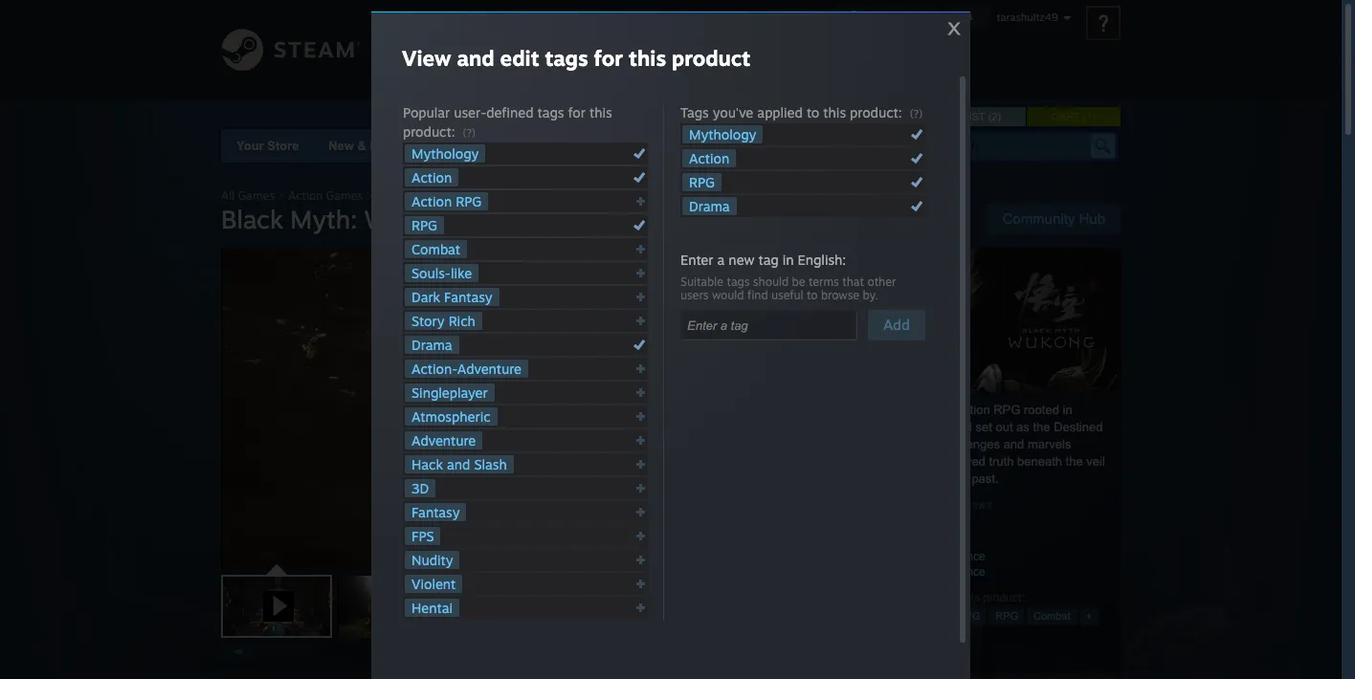 Task type: vqa. For each thing, say whether or not it's contained in the screenshot.
ConcernedApe link for Publisher:
no



Task type: describe. For each thing, give the bounding box(es) containing it.
install steam
[[868, 11, 932, 24]]

0 vertical spatial black
[[377, 189, 405, 203]]

1 horizontal spatial action rpg link
[[919, 608, 987, 626]]

1 > from the left
[[278, 189, 285, 203]]

1 horizontal spatial myth:
[[408, 189, 439, 203]]

hub
[[1079, 211, 1106, 227]]

0 horizontal spatial combat
[[412, 241, 461, 258]]

0 horizontal spatial action rpg link
[[405, 192, 488, 211]]

set
[[976, 420, 993, 435]]

hack and slash
[[412, 457, 507, 473]]

1 horizontal spatial drama
[[689, 198, 730, 214]]

community
[[1003, 211, 1075, 227]]

1 vertical spatial action link
[[405, 168, 459, 187]]

1 horizontal spatial combat
[[1034, 611, 1071, 622]]

news link
[[649, 129, 712, 163]]

2 vertical spatial rpg link
[[989, 608, 1025, 626]]

store
[[267, 139, 299, 153]]

myth: for black myth: wukong
[[290, 204, 357, 235]]

ahead,
[[811, 455, 849, 469]]

legend
[[882, 472, 920, 486]]

to inside the enter a new tag in english: suitable tags should be terms that other users would find useful to browse by.
[[807, 288, 818, 303]]

shall
[[947, 420, 973, 435]]

0 vertical spatial user-
[[454, 104, 487, 121]]

categories link
[[468, 139, 532, 153]]

tags inside popular user-defined tags for this product:
[[538, 104, 564, 121]]

1 horizontal spatial combat link
[[1027, 608, 1078, 626]]

tarashultz49 inside tarashultz49 link
[[591, 41, 707, 60]]

install
[[868, 11, 898, 24]]

be
[[792, 275, 806, 289]]

story
[[412, 313, 445, 329]]

chat
[[721, 41, 761, 60]]

destined
[[1054, 420, 1103, 435]]

rpg left +
[[996, 611, 1019, 622]]

wukong for black myth: wukong is an action rpg rooted in chinese mythology. you shall set out as the destined one to venture into the challenges and marvels ahead, to uncover the obscured truth beneath the veil of a glorious legend from the past.
[[879, 403, 924, 417]]

support
[[774, 41, 844, 60]]

2 games from the left
[[326, 189, 363, 203]]

3d link
[[405, 480, 436, 498]]

action down tags
[[689, 150, 730, 167]]

action up black myth: wukong link at the left top of page
[[412, 169, 452, 186]]

hentai link
[[405, 599, 460, 617]]

this up the points shop
[[590, 104, 612, 121]]

wishlist
[[936, 111, 985, 123]]

souls-like link
[[405, 264, 479, 282]]

the up the 'from'
[[914, 455, 931, 469]]

enter
[[681, 252, 714, 268]]

other
[[868, 275, 897, 289]]

that
[[843, 275, 864, 289]]

2 > from the left
[[366, 189, 373, 203]]

uncover
[[866, 455, 910, 469]]

as
[[1017, 420, 1030, 435]]

the down obscured
[[951, 472, 969, 486]]

fps
[[412, 528, 434, 545]]

( for 1
[[1083, 111, 1087, 123]]

english:
[[798, 252, 847, 268]]

cart         ( 1 )
[[1052, 111, 1096, 123]]

wukong for black myth: wukong
[[365, 204, 461, 235]]

myth: for black myth: wukong is an action rpg rooted in chinese mythology. you shall set out as the destined one to venture into the challenges and marvels ahead, to uncover the obscured truth beneath the veil of a glorious legend from the past.
[[845, 403, 875, 417]]

to down chinese
[[838, 437, 848, 452]]

souls-
[[412, 265, 451, 281]]

tags right edit
[[545, 45, 588, 71]]

community
[[482, 41, 577, 60]]

points shop
[[561, 139, 634, 153]]

1 horizontal spatial defined
[[880, 592, 918, 605]]

noteworthy
[[370, 139, 438, 153]]

tarashultz49 link
[[584, 0, 714, 69]]

tags inside the enter a new tag in english: suitable tags should be terms that other users would find useful to browse by.
[[727, 275, 750, 289]]

1 vertical spatial adventure
[[412, 433, 476, 449]]

glorious
[[835, 472, 879, 486]]

0 horizontal spatial popular user-defined tags for this product:
[[403, 104, 612, 140]]

tags you've applied to this product: (?)
[[681, 104, 923, 121]]

slash
[[474, 457, 507, 473]]

hack and slash link
[[405, 456, 514, 474]]

of
[[811, 472, 821, 486]]

1 horizontal spatial for
[[594, 45, 623, 71]]

0 vertical spatial fantasy
[[444, 289, 493, 305]]

( for 2
[[988, 111, 992, 123]]

dark fantasy
[[412, 289, 493, 305]]

suitable
[[681, 275, 724, 289]]

the down you
[[920, 437, 937, 452]]

all games link
[[221, 189, 275, 203]]

to up glorious
[[852, 455, 863, 469]]

1 game science link from the top
[[910, 550, 986, 564]]

and inside black myth: wukong is an action rpg rooted in chinese mythology. you shall set out as the destined one to venture into the challenges and marvels ahead, to uncover the obscured truth beneath the veil of a glorious legend from the past.
[[1004, 437, 1025, 452]]

rpg down game science game science
[[958, 611, 980, 622]]

defined inside popular user-defined tags for this product:
[[487, 104, 534, 121]]

mythology for top the mythology 'link'
[[689, 126, 757, 143]]

install steam link
[[835, 6, 940, 29]]

shop
[[603, 139, 634, 153]]

marvels
[[1028, 437, 1072, 452]]

by.
[[863, 288, 879, 303]]

rpg down categories
[[456, 193, 482, 210]]

obscured
[[935, 455, 986, 469]]

steam
[[901, 11, 932, 24]]

1 horizontal spatial action rpg
[[925, 611, 980, 622]]

adventure link
[[405, 432, 483, 450]]

dark
[[412, 289, 440, 305]]

store link
[[413, 0, 475, 69]]

fantasy link
[[405, 504, 467, 522]]

0 horizontal spatial drama link
[[405, 336, 459, 354]]

veil
[[1087, 455, 1106, 469]]

tags down game science game science
[[921, 592, 942, 605]]

into
[[897, 437, 917, 452]]

0 horizontal spatial for
[[568, 104, 586, 121]]

and for slash
[[447, 457, 470, 473]]

1 science from the top
[[945, 550, 986, 564]]

new
[[328, 139, 354, 153]]

tag
[[759, 252, 779, 268]]

rich
[[449, 313, 476, 329]]

tags
[[681, 104, 709, 121]]

0 vertical spatial wukong
[[443, 189, 487, 203]]

1 vertical spatial rpg link
[[405, 216, 444, 235]]

from
[[923, 472, 948, 486]]

terms
[[809, 275, 839, 289]]

1 horizontal spatial rpg link
[[683, 173, 722, 191]]

all games > action games > black myth: wukong
[[221, 189, 487, 203]]

atmospheric
[[412, 409, 491, 425]]

store
[[419, 41, 468, 60]]

action-adventure link
[[405, 360, 528, 378]]

in inside the enter a new tag in english: suitable tags should be terms that other users would find useful to browse by.
[[783, 252, 794, 268]]

story rich
[[412, 313, 476, 329]]

0 horizontal spatial action rpg
[[412, 193, 482, 210]]

rpg down black myth: wukong link at the left top of page
[[412, 217, 437, 234]]

enter a new tag in english: suitable tags should be terms that other users would find useful to browse by.
[[681, 252, 897, 303]]

action-adventure
[[412, 361, 522, 377]]

chinese
[[811, 420, 857, 435]]

action down noteworthy
[[412, 193, 452, 210]]

2
[[992, 111, 998, 123]]

new
[[729, 252, 755, 268]]

is
[[928, 403, 937, 417]]

action games link
[[288, 189, 363, 203]]

find
[[748, 288, 768, 303]]

view
[[402, 45, 451, 71]]



Task type: locate. For each thing, give the bounding box(es) containing it.
fantasy inside "link"
[[412, 505, 460, 521]]

)
[[998, 111, 1001, 123], [1093, 111, 1096, 123]]

rpg down news
[[689, 174, 715, 191]]

fantasy
[[444, 289, 493, 305], [412, 505, 460, 521]]

tarashultz49
[[997, 11, 1059, 24], [591, 41, 707, 60]]

1 vertical spatial action rpg link
[[919, 608, 987, 626]]

> right all games link
[[278, 189, 285, 203]]

1 vertical spatial tarashultz49
[[591, 41, 707, 60]]

( right wishlist
[[988, 111, 992, 123]]

1 vertical spatial mythology link
[[405, 145, 486, 163]]

black myth: wukong link
[[377, 189, 487, 203]]

mythology
[[689, 126, 757, 143], [412, 146, 479, 162]]

search text field
[[938, 134, 1087, 159]]

0 vertical spatial action link
[[683, 149, 736, 168]]

1 games from the left
[[238, 189, 275, 203]]

) for 2
[[998, 111, 1001, 123]]

myth: up chinese
[[845, 403, 875, 417]]

2 horizontal spatial product:
[[983, 592, 1025, 605]]

this down game science game science
[[962, 592, 980, 605]]

a inside black myth: wukong is an action rpg rooted in chinese mythology. you shall set out as the destined one to venture into the challenges and marvels ahead, to uncover the obscured truth beneath the veil of a glorious legend from the past.
[[825, 472, 832, 486]]

action rpg link down noteworthy
[[405, 192, 488, 211]]

1 horizontal spatial games
[[326, 189, 363, 203]]

0 vertical spatial myth:
[[408, 189, 439, 203]]

community link
[[475, 0, 584, 69]]

and left edit
[[457, 45, 495, 71]]

0 horizontal spatial tarashultz49
[[591, 41, 707, 60]]

1 horizontal spatial )
[[1093, 111, 1096, 123]]

action rpg down game science game science
[[925, 611, 980, 622]]

nudity
[[412, 552, 453, 569]]

1 vertical spatial fantasy
[[412, 505, 460, 521]]

rpg link
[[683, 173, 722, 191], [405, 216, 444, 235], [989, 608, 1025, 626]]

1 vertical spatial popular
[[811, 592, 850, 605]]

1 horizontal spatial (
[[1083, 111, 1087, 123]]

0 vertical spatial tarashultz49
[[997, 11, 1059, 24]]

labs link
[[712, 129, 772, 163]]

0 vertical spatial combat link
[[405, 240, 467, 258]]

0 horizontal spatial mythology link
[[405, 145, 486, 163]]

reviews
[[954, 499, 993, 512]]

2 game from the top
[[910, 566, 942, 579]]

action
[[957, 403, 990, 417]]

Enter a tag text field
[[687, 314, 850, 338]]

a
[[718, 252, 725, 268], [825, 472, 832, 486]]

a inside the enter a new tag in english: suitable tags should be terms that other users would find useful to browse by.
[[718, 252, 725, 268]]

1
[[1087, 111, 1093, 123]]

0 vertical spatial rpg link
[[683, 173, 722, 191]]

1 ) from the left
[[998, 111, 1001, 123]]

1 vertical spatial drama
[[412, 337, 453, 353]]

mythology link up black myth: wukong link at the left top of page
[[405, 145, 486, 163]]

beneath
[[1018, 455, 1063, 469]]

popular user-defined tags for this product: down edit
[[403, 104, 612, 140]]

1 vertical spatial mythology
[[412, 146, 479, 162]]

wukong up mythology.
[[879, 403, 924, 417]]

rpg inside black myth: wukong is an action rpg rooted in chinese mythology. you shall set out as the destined one to venture into the challenges and marvels ahead, to uncover the obscured truth beneath the veil of a glorious legend from the past.
[[994, 403, 1021, 417]]

wukong down categories
[[443, 189, 487, 203]]

1 vertical spatial in
[[1063, 403, 1073, 417]]

0 vertical spatial adventure
[[457, 361, 522, 377]]

should
[[753, 275, 789, 289]]

challenges
[[941, 437, 1000, 452]]

mythology.
[[860, 420, 919, 435]]

product: down game science game science
[[983, 592, 1025, 605]]

product
[[672, 45, 751, 71]]

one
[[811, 437, 834, 452]]

combat link left +
[[1027, 608, 1078, 626]]

user-
[[454, 104, 487, 121], [854, 592, 880, 605]]

1 vertical spatial popular user-defined tags for this product:
[[811, 592, 1025, 605]]

action rpg link down game science game science
[[919, 608, 987, 626]]

mythology link down you've
[[683, 125, 763, 144]]

black for black myth: wukong is an action rpg rooted in chinese mythology. you shall set out as the destined one to venture into the challenges and marvels ahead, to uncover the obscured truth beneath the veil of a glorious legend from the past.
[[811, 403, 841, 417]]

0 vertical spatial combat
[[412, 241, 461, 258]]

0 vertical spatial for
[[594, 45, 623, 71]]

0 horizontal spatial in
[[783, 252, 794, 268]]

1 horizontal spatial black
[[377, 189, 405, 203]]

all
[[221, 189, 235, 203]]

edit
[[500, 45, 540, 71]]

tags
[[545, 45, 588, 71], [538, 104, 564, 121], [727, 275, 750, 289], [921, 592, 942, 605]]

and down as
[[1004, 437, 1025, 452]]

black down new & noteworthy
[[377, 189, 405, 203]]

(?) inside tags you've applied to this product: (?)
[[910, 107, 923, 121]]

drama link up action-
[[405, 336, 459, 354]]

popular user-defined tags for this product: down game science game science
[[811, 592, 1025, 605]]

(?) left wishlist
[[910, 107, 923, 121]]

cart
[[1052, 111, 1080, 123]]

for right community in the top of the page
[[594, 45, 623, 71]]

fantasy up fps at the bottom left of the page
[[412, 505, 460, 521]]

2 ( from the left
[[1083, 111, 1087, 123]]

fantasy up rich at left
[[444, 289, 493, 305]]

) for 1
[[1093, 111, 1096, 123]]

community hub link
[[987, 204, 1121, 235]]

product: left wishlist
[[850, 104, 902, 121]]

no user reviews
[[910, 499, 993, 512]]

combat link
[[405, 240, 467, 258], [1027, 608, 1078, 626]]

fps link
[[405, 527, 441, 546]]

your store
[[236, 139, 299, 153]]

games up black myth: wukong
[[326, 189, 363, 203]]

dark fantasy link
[[405, 288, 499, 306]]

1 horizontal spatial tarashultz49
[[997, 11, 1059, 24]]

a left the new
[[718, 252, 725, 268]]

game science link
[[910, 550, 986, 564], [910, 566, 986, 579]]

product: up black myth: wukong link at the left top of page
[[403, 123, 455, 140]]

adventure down atmospheric
[[412, 433, 476, 449]]

points shop link
[[546, 129, 649, 163]]

1 horizontal spatial (?)
[[910, 107, 923, 121]]

action link up black myth: wukong link at the left top of page
[[405, 168, 459, 187]]

1 vertical spatial drama link
[[405, 336, 459, 354]]

1 vertical spatial (?)
[[463, 126, 476, 140]]

games right all
[[238, 189, 275, 203]]

2 horizontal spatial black
[[811, 403, 841, 417]]

combat link up souls-
[[405, 240, 467, 258]]

1 horizontal spatial a
[[825, 472, 832, 486]]

1 vertical spatial a
[[825, 472, 832, 486]]

like
[[451, 265, 472, 281]]

and down 'adventure' link
[[447, 457, 470, 473]]

1 vertical spatial black
[[221, 204, 283, 235]]

in inside black myth: wukong is an action rpg rooted in chinese mythology. you shall set out as the destined one to venture into the challenges and marvels ahead, to uncover the obscured truth beneath the veil of a glorious legend from the past.
[[1063, 403, 1073, 417]]

you've
[[713, 104, 754, 121]]

drama up "enter"
[[689, 198, 730, 214]]

tags up points
[[538, 104, 564, 121]]

browse
[[821, 288, 860, 303]]

>
[[278, 189, 285, 203], [366, 189, 373, 203]]

points
[[561, 139, 599, 153]]

2 vertical spatial and
[[447, 457, 470, 473]]

tags down the new
[[727, 275, 750, 289]]

> up black myth: wukong
[[366, 189, 373, 203]]

2 vertical spatial product:
[[983, 592, 1025, 605]]

an
[[940, 403, 954, 417]]

0 vertical spatial mythology link
[[683, 125, 763, 144]]

0 vertical spatial mythology
[[689, 126, 757, 143]]

this left product
[[629, 45, 666, 71]]

truth
[[989, 455, 1014, 469]]

1 horizontal spatial product:
[[850, 104, 902, 121]]

action
[[689, 150, 730, 167], [412, 169, 452, 186], [288, 189, 323, 203], [412, 193, 452, 210], [925, 611, 955, 622]]

violent link
[[405, 575, 463, 594]]

product:
[[850, 104, 902, 121], [403, 123, 455, 140], [983, 592, 1025, 605]]

and
[[457, 45, 495, 71], [1004, 437, 1025, 452], [447, 457, 470, 473]]

mythology for leftmost the mythology 'link'
[[412, 146, 479, 162]]

the down rooted
[[1033, 420, 1051, 435]]

0 horizontal spatial )
[[998, 111, 1001, 123]]

0 horizontal spatial drama
[[412, 337, 453, 353]]

in up destined
[[1063, 403, 1073, 417]]

rooted
[[1024, 403, 1060, 417]]

2 vertical spatial for
[[946, 592, 959, 605]]

action link down tags
[[683, 149, 736, 168]]

action rpg down noteworthy
[[412, 193, 482, 210]]

0 vertical spatial popular user-defined tags for this product:
[[403, 104, 612, 140]]

1 vertical spatial user-
[[854, 592, 880, 605]]

wukong inside black myth: wukong is an action rpg rooted in chinese mythology. you shall set out as the destined one to venture into the challenges and marvels ahead, to uncover the obscured truth beneath the veil of a glorious legend from the past.
[[879, 403, 924, 417]]

0 vertical spatial action rpg
[[412, 193, 482, 210]]

new & noteworthy link
[[328, 139, 438, 153]]

atmospheric link
[[405, 408, 497, 426]]

0 horizontal spatial >
[[278, 189, 285, 203]]

0 horizontal spatial (?)
[[463, 126, 476, 140]]

for up points
[[568, 104, 586, 121]]

1 vertical spatial game science link
[[910, 566, 986, 579]]

users
[[681, 288, 709, 303]]

action up black myth: wukong
[[288, 189, 323, 203]]

0 horizontal spatial user-
[[454, 104, 487, 121]]

0 vertical spatial a
[[718, 252, 725, 268]]

1 vertical spatial defined
[[880, 592, 918, 605]]

2 vertical spatial myth:
[[845, 403, 875, 417]]

2 horizontal spatial for
[[946, 592, 959, 605]]

+
[[1086, 611, 1092, 622]]

black
[[377, 189, 405, 203], [221, 204, 283, 235], [811, 403, 841, 417]]

popular user-defined tags for this product:
[[403, 104, 612, 140], [811, 592, 1025, 605]]

your
[[236, 139, 264, 153]]

community hub
[[1003, 211, 1106, 227]]

0 horizontal spatial combat link
[[405, 240, 467, 258]]

1 game from the top
[[910, 550, 942, 564]]

0 horizontal spatial games
[[238, 189, 275, 203]]

0 horizontal spatial popular
[[403, 104, 450, 121]]

2 horizontal spatial rpg link
[[989, 608, 1025, 626]]

0 horizontal spatial a
[[718, 252, 725, 268]]

0 vertical spatial popular
[[403, 104, 450, 121]]

2 ) from the left
[[1093, 111, 1096, 123]]

for down game science game science
[[946, 592, 959, 605]]

1 vertical spatial combat
[[1034, 611, 1071, 622]]

wishlist                 ( 2 )
[[936, 111, 1001, 123]]

adventure up singleplayer link
[[457, 361, 522, 377]]

out
[[996, 420, 1013, 435]]

nudity link
[[405, 551, 460, 570]]

( right cart on the top right of the page
[[1083, 111, 1087, 123]]

to right be
[[807, 288, 818, 303]]

in right tag
[[783, 252, 794, 268]]

0 vertical spatial drama
[[689, 198, 730, 214]]

myth: inside black myth: wukong is an action rpg rooted in chinese mythology. you shall set out as the destined one to venture into the challenges and marvels ahead, to uncover the obscured truth beneath the veil of a glorious legend from the past.
[[845, 403, 875, 417]]

would
[[712, 288, 744, 303]]

0 vertical spatial game science link
[[910, 550, 986, 564]]

black myth: wukong
[[221, 204, 461, 235]]

defined
[[487, 104, 534, 121], [880, 592, 918, 605]]

hack
[[412, 457, 443, 473]]

mythology down you've
[[689, 126, 757, 143]]

combat left +
[[1034, 611, 1071, 622]]

1 ( from the left
[[988, 111, 992, 123]]

1 horizontal spatial popular
[[811, 592, 850, 605]]

action down game science game science
[[925, 611, 955, 622]]

support link
[[768, 0, 851, 65]]

0 vertical spatial (?)
[[910, 107, 923, 121]]

souls-like
[[412, 265, 472, 281]]

myth: down noteworthy
[[408, 189, 439, 203]]

1 vertical spatial myth:
[[290, 204, 357, 235]]

rpg link down black myth: wukong link at the left top of page
[[405, 216, 444, 235]]

and inside hack and slash link
[[447, 457, 470, 473]]

1 horizontal spatial user-
[[854, 592, 880, 605]]

myth: down action games link
[[290, 204, 357, 235]]

defined up categories link
[[487, 104, 534, 121]]

you
[[922, 420, 943, 435]]

rpg up out on the bottom of page
[[994, 403, 1021, 417]]

(?) right noteworthy
[[463, 126, 476, 140]]

0 horizontal spatial defined
[[487, 104, 534, 121]]

2 game science link from the top
[[910, 566, 986, 579]]

1 vertical spatial for
[[568, 104, 586, 121]]

hentai
[[412, 600, 453, 617]]

applied
[[758, 104, 803, 121]]

for
[[594, 45, 623, 71], [568, 104, 586, 121], [946, 592, 959, 605]]

2 vertical spatial black
[[811, 403, 841, 417]]

this right applied
[[824, 104, 846, 121]]

(?)
[[910, 107, 923, 121], [463, 126, 476, 140]]

1 horizontal spatial mythology link
[[683, 125, 763, 144]]

1 vertical spatial combat link
[[1027, 608, 1078, 626]]

product: inside popular user-defined tags for this product:
[[403, 123, 455, 140]]

game
[[910, 550, 942, 564], [910, 566, 942, 579]]

no
[[910, 499, 925, 512]]

to right applied
[[807, 104, 820, 121]]

0 vertical spatial drama link
[[683, 197, 737, 215]]

2 horizontal spatial myth:
[[845, 403, 875, 417]]

1 horizontal spatial drama link
[[683, 197, 737, 215]]

combat up souls-
[[412, 241, 461, 258]]

) right cart on the top right of the page
[[1093, 111, 1096, 123]]

1 vertical spatial product:
[[403, 123, 455, 140]]

defined down game science game science
[[880, 592, 918, 605]]

0 vertical spatial in
[[783, 252, 794, 268]]

black inside black myth: wukong is an action rpg rooted in chinese mythology. you shall set out as the destined one to venture into the challenges and marvels ahead, to uncover the obscured truth beneath the veil of a glorious legend from the past.
[[811, 403, 841, 417]]

black for black myth: wukong
[[221, 204, 283, 235]]

drama link up "enter"
[[683, 197, 737, 215]]

0 vertical spatial and
[[457, 45, 495, 71]]

and for edit
[[457, 45, 495, 71]]

2 science from the top
[[945, 566, 986, 579]]

0 vertical spatial action rpg link
[[405, 192, 488, 211]]

science
[[945, 550, 986, 564], [945, 566, 986, 579]]

) up search text field
[[998, 111, 1001, 123]]

2 vertical spatial wukong
[[879, 403, 924, 417]]

mythology up black myth: wukong link at the left top of page
[[412, 146, 479, 162]]

0 vertical spatial science
[[945, 550, 986, 564]]

0 horizontal spatial black
[[221, 204, 283, 235]]

0 horizontal spatial rpg link
[[405, 216, 444, 235]]

black down all games link
[[221, 204, 283, 235]]

black up chinese
[[811, 403, 841, 417]]

1 vertical spatial science
[[945, 566, 986, 579]]

rpg link down news
[[683, 173, 722, 191]]

1 horizontal spatial in
[[1063, 403, 1073, 417]]

rpg link left +
[[989, 608, 1025, 626]]

wukong down black myth: wukong link at the left top of page
[[365, 204, 461, 235]]

black myth: wukong is an action rpg rooted in chinese mythology. you shall set out as the destined one to venture into the challenges and marvels ahead, to uncover the obscured truth beneath the veil of a glorious legend from the past.
[[811, 403, 1106, 486]]

a right of
[[825, 472, 832, 486]]

0 horizontal spatial mythology
[[412, 146, 479, 162]]

the left 'veil'
[[1066, 455, 1083, 469]]

mythology link
[[683, 125, 763, 144], [405, 145, 486, 163]]

drama up action-
[[412, 337, 453, 353]]

1 horizontal spatial mythology
[[689, 126, 757, 143]]

0 horizontal spatial myth:
[[290, 204, 357, 235]]



